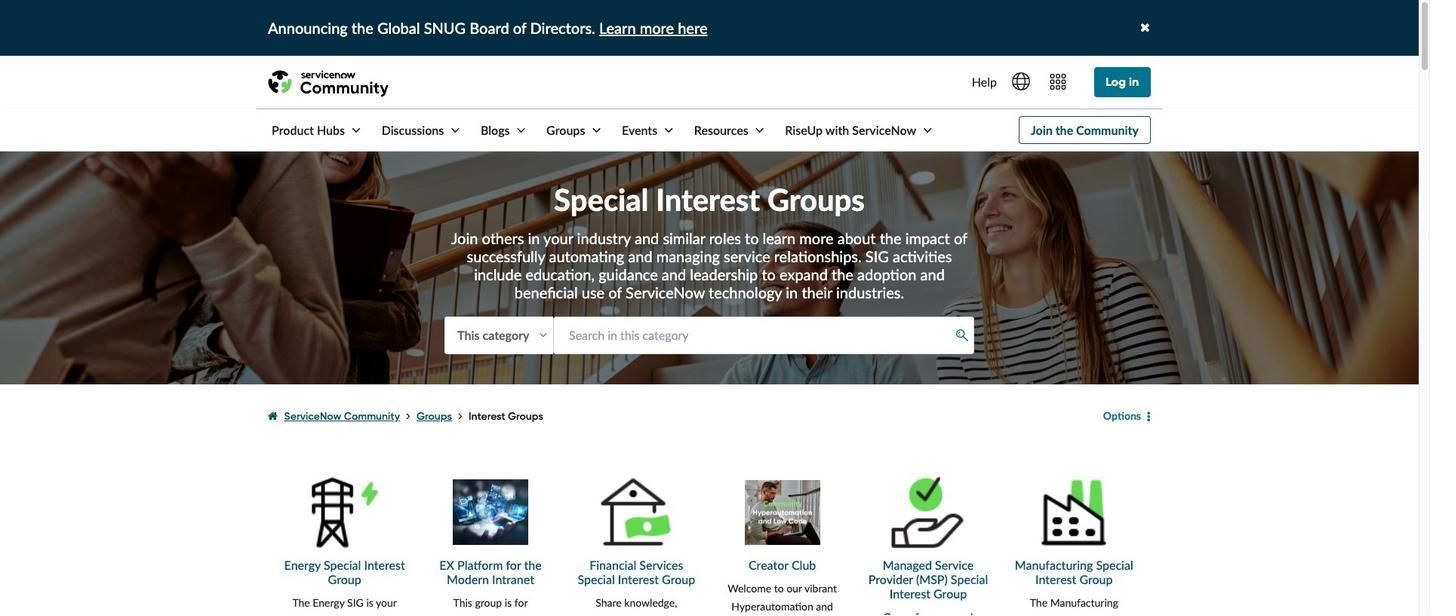 Task type: vqa. For each thing, say whether or not it's contained in the screenshot.
grade
no



Task type: locate. For each thing, give the bounding box(es) containing it.
list
[[268, 396, 1094, 438]]

menu bar
[[257, 110, 935, 151]]

Search text field
[[553, 317, 974, 355]]

None submit
[[950, 325, 974, 347]]



Task type: describe. For each thing, give the bounding box(es) containing it.
close image
[[1140, 21, 1150, 34]]

language selector image
[[1012, 72, 1030, 90]]



